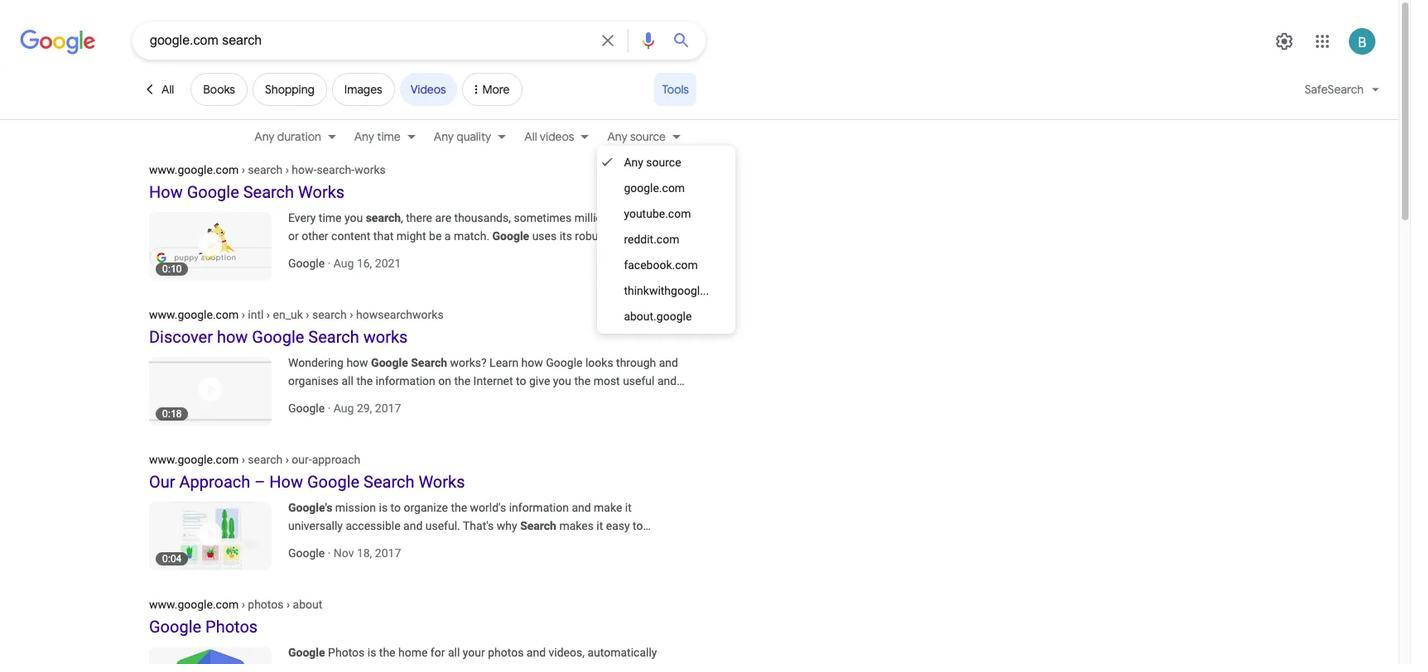Task type: locate. For each thing, give the bounding box(es) containing it.
0 horizontal spatial all
[[342, 374, 354, 388]]

0 vertical spatial photos
[[248, 598, 284, 611]]

that
[[373, 229, 394, 243]]

1 vertical spatial any source
[[624, 156, 681, 169]]

0 vertical spatial to
[[516, 374, 526, 388]]

2 vertical spatial none text field
[[149, 597, 322, 611]]

works? learn how google looks through and organises all the information on the internet to give you the most useful and relevant ...
[[288, 356, 678, 406]]

Search search field
[[150, 31, 591, 52]]

discover how google search works
[[149, 327, 408, 347]]

0 horizontal spatial how
[[149, 182, 183, 202]]

0 horizontal spatial you
[[344, 211, 363, 224]]

· left nov
[[328, 547, 331, 560]]

any down any source "dropdown button"
[[624, 156, 643, 169]]

any duration
[[254, 129, 321, 144]]

None text field
[[149, 162, 386, 176], [149, 307, 444, 321], [149, 597, 322, 611]]

4 www.google.com from the top
[[149, 598, 239, 611]]

how for discover
[[217, 327, 248, 347]]

it
[[625, 501, 632, 514], [596, 519, 603, 532]]

google down en_uk
[[252, 327, 304, 347]]

› right en_uk
[[306, 308, 309, 321]]

1 vertical spatial photos
[[328, 646, 365, 659]]

› search › our-approach text field
[[239, 453, 360, 466]]

www.google.com up approach
[[149, 453, 239, 466]]

1 vertical spatial it
[[596, 519, 603, 532]]

you right give
[[553, 374, 571, 388]]

it left the easy
[[596, 519, 603, 532]]

millions,
[[574, 211, 617, 224]]

1 vertical spatial ·
[[328, 402, 331, 415]]

0 horizontal spatial how
[[217, 327, 248, 347]]

16,
[[357, 257, 372, 270]]

any inside popup button
[[434, 129, 454, 144]]

aug left 29, on the left
[[334, 402, 354, 415]]

2 · from the top
[[328, 402, 331, 415]]

1 horizontal spatial all
[[448, 646, 460, 659]]

1 vertical spatial works
[[363, 327, 408, 347]]

0 horizontal spatial all
[[161, 82, 174, 97]]

google down 'other'
[[288, 257, 325, 270]]

1 horizontal spatial photos
[[328, 646, 365, 659]]

www.google.com up discover
[[149, 308, 239, 321]]

range ...
[[376, 537, 417, 551]]

that's
[[463, 519, 494, 532]]

google's
[[288, 501, 332, 514]]

all inside popup button
[[524, 129, 537, 144]]

1 vertical spatial a
[[335, 537, 341, 551]]

all right for
[[448, 646, 460, 659]]

navigation containing any duration
[[0, 125, 1399, 152]]

to
[[516, 374, 526, 388], [391, 501, 401, 514], [633, 519, 643, 532]]

photos down 'www.google.com › photos › about'
[[205, 617, 258, 637]]

None search field
[[0, 21, 706, 60]]

works down seconds)
[[355, 163, 386, 176]]

0:18
[[162, 408, 182, 420]]

about
[[293, 598, 322, 611]]

works
[[355, 163, 386, 176], [363, 327, 408, 347]]

time down images link on the top left of page
[[377, 129, 401, 144]]

photos
[[248, 598, 284, 611], [488, 646, 524, 659]]

· down the organises
[[328, 402, 331, 415]]

and right "useful"
[[657, 374, 677, 388]]

2017
[[375, 402, 401, 415], [375, 547, 401, 560]]

to right the easy
[[633, 519, 643, 532]]

and
[[659, 356, 678, 369], [657, 374, 677, 388], [572, 501, 591, 514], [403, 519, 423, 532], [527, 646, 546, 659]]

all
[[161, 82, 174, 97], [524, 129, 537, 144]]

source up google.com link
[[646, 156, 681, 169]]

any left quality
[[434, 129, 454, 144]]

time
[[377, 129, 401, 144], [319, 211, 342, 224]]

2 www.google.com from the top
[[149, 308, 239, 321]]

2017 for works
[[375, 402, 401, 415]]

how up give
[[521, 356, 543, 369]]

0 vertical spatial none text field
[[149, 162, 386, 176]]

www.google.com for google
[[149, 598, 239, 611]]

source inside "dropdown button"
[[630, 129, 666, 144]]

the left home
[[379, 646, 395, 659]]

tools
[[662, 82, 689, 97]]

how inside works? learn how google looks through and organises all the information on the internet to give you the most useful and relevant ...
[[521, 356, 543, 369]]

safesearch
[[1305, 82, 1364, 97]]

1 vertical spatial source
[[646, 156, 681, 169]]

0 horizontal spatial it
[[596, 519, 603, 532]]

2 vertical spatial to
[[633, 519, 643, 532]]

1 vertical spatial time
[[319, 211, 342, 224]]

search up how google search works
[[248, 163, 283, 176]]

1 vertical spatial all
[[448, 646, 460, 659]]

2 horizontal spatial how
[[521, 356, 543, 369]]

· down 'other'
[[328, 257, 331, 270]]

videos
[[540, 129, 574, 144]]

most
[[593, 374, 620, 388]]

time up 'other'
[[319, 211, 342, 224]]

1 vertical spatial you
[[553, 374, 571, 388]]

it inside makes it easy to discover a broad range ...
[[596, 519, 603, 532]]

how right wondering
[[346, 356, 368, 369]]

universally
[[288, 519, 343, 532]]

0 horizontal spatial works
[[298, 182, 345, 202]]

0 vertical spatial all
[[342, 374, 354, 388]]

1 vertical spatial photos
[[488, 646, 524, 659]]

how down "intl"
[[217, 327, 248, 347]]

and left the videos,
[[527, 646, 546, 659]]

all left videos
[[524, 129, 537, 144]]

photos inside text field
[[248, 598, 284, 611]]

search by voice image
[[638, 31, 658, 51]]

www.google.com inside text box
[[149, 453, 239, 466]]

to inside mission is to organize the world's information and make it universally accessible and useful. that's why
[[391, 501, 401, 514]]

all down wondering how google search in the left of the page
[[342, 374, 354, 388]]

0 vertical spatial aug
[[334, 257, 354, 270]]

is left home
[[367, 646, 376, 659]]

none text field up "google photos"
[[149, 597, 322, 611]]

www.google.com up how google search works
[[149, 163, 239, 176]]

photos left about
[[248, 598, 284, 611]]

internet
[[473, 374, 513, 388]]

all videos button
[[515, 128, 597, 146]]

how google search works
[[149, 182, 345, 202]]

1 horizontal spatial is
[[379, 501, 388, 514]]

2017 right 29, on the left
[[375, 402, 401, 415]]

is inside "photos is the home for all your photos and videos, automatically"
[[367, 646, 376, 659]]

0 vertical spatial 2017
[[375, 402, 401, 415]]

,
[[401, 211, 403, 224]]

0 horizontal spatial information
[[376, 374, 435, 388]]

are
[[435, 211, 451, 224]]

on
[[438, 374, 451, 388]]

0 vertical spatial source
[[630, 129, 666, 144]]

0 vertical spatial any source
[[607, 129, 666, 144]]

to inside works? learn how google looks through and organises all the information on the internet to give you the most useful and relevant ...
[[516, 374, 526, 388]]

works inside text field
[[355, 163, 386, 176]]

0 vertical spatial information
[[376, 374, 435, 388]]

content
[[331, 229, 370, 243]]

any inside dropdown button
[[254, 129, 275, 144]]

any source up any source radio item
[[607, 129, 666, 144]]

aug left the 16,
[[334, 257, 354, 270]]

photos left home
[[328, 646, 365, 659]]

1 horizontal spatial it
[[625, 501, 632, 514]]

1 vertical spatial to
[[391, 501, 401, 514]]

2 2017 from the top
[[375, 547, 401, 560]]

information left on
[[376, 374, 435, 388]]

works
[[298, 182, 345, 202], [419, 472, 465, 492]]

works up organize
[[419, 472, 465, 492]]

www.google.com inside "› intl › en_uk › search › howsearchworks" text field
[[149, 308, 239, 321]]

menu
[[597, 146, 736, 334]]

1 none text field from the top
[[149, 162, 386, 176]]

photos right the your
[[488, 646, 524, 659]]

works down the howsearchworks at the top left of the page
[[363, 327, 408, 347]]

how
[[217, 327, 248, 347], [346, 356, 368, 369], [521, 356, 543, 369]]

google.com link
[[597, 176, 736, 201]]

2 none text field from the top
[[149, 307, 444, 321]]

it inside mission is to organize the world's information and make it universally accessible and useful. that's why
[[625, 501, 632, 514]]

mission
[[335, 501, 376, 514]]

0 vertical spatial works
[[355, 163, 386, 176]]

easy
[[606, 519, 630, 532]]

1 vertical spatial none text field
[[149, 307, 444, 321]]

any up any source radio item
[[607, 129, 627, 144]]

1 horizontal spatial how
[[346, 356, 368, 369]]

1 vertical spatial 2017
[[375, 547, 401, 560]]

none text field for google
[[149, 307, 444, 321]]

2 horizontal spatial to
[[633, 519, 643, 532]]

any for any duration dropdown button
[[254, 129, 275, 144]]

information
[[376, 374, 435, 388], [509, 501, 569, 514]]

google image
[[20, 30, 96, 55]]

make
[[594, 501, 622, 514]]

0 vertical spatial works
[[298, 182, 345, 202]]

none text field up how google search works
[[149, 162, 386, 176]]

navigation
[[0, 125, 1399, 152]]

1 vertical spatial information
[[509, 501, 569, 514]]

1 horizontal spatial information
[[509, 501, 569, 514]]

› left the howsearchworks at the top left of the page
[[350, 308, 353, 321]]

none text field up discover how google search works
[[149, 307, 444, 321]]

› photos › about text field
[[239, 598, 322, 611]]

any up › search › how-search-works text field
[[254, 129, 275, 144]]

time inside dropdown button
[[377, 129, 401, 144]]

google · aug 16, 2021
[[288, 257, 401, 270]]

any source up google.com
[[624, 156, 681, 169]]

a right be
[[445, 229, 451, 243]]

0 horizontal spatial photos
[[248, 598, 284, 611]]

3 none text field from the top
[[149, 597, 322, 611]]

1 horizontal spatial all
[[524, 129, 537, 144]]

a inside makes it easy to discover a broad range ...
[[335, 537, 341, 551]]

www.google.com inside › search › how-search-works text field
[[149, 163, 239, 176]]

1 horizontal spatial a
[[445, 229, 451, 243]]

1 vertical spatial works
[[419, 472, 465, 492]]

0 vertical spatial time
[[377, 129, 401, 144]]

www.google.com inside › photos › about text field
[[149, 598, 239, 611]]

to up the accessible
[[391, 501, 401, 514]]

› intl › en_uk › search › howsearchworks text field
[[239, 308, 444, 321]]

source up any source radio item
[[630, 129, 666, 144]]

photos
[[205, 617, 258, 637], [328, 646, 365, 659]]

3 www.google.com from the top
[[149, 453, 239, 466]]

be
[[429, 229, 442, 243]]

search up that
[[366, 211, 401, 224]]

1 horizontal spatial time
[[377, 129, 401, 144]]

how
[[149, 182, 183, 202], [269, 472, 303, 492]]

any inside "dropdown button"
[[607, 129, 627, 144]]

any inside dropdown button
[[354, 129, 374, 144]]

a
[[445, 229, 451, 243], [335, 537, 341, 551]]

a inside the , there are thousands, sometimes millions, of webpages or other content that might be a match.
[[445, 229, 451, 243]]

1 horizontal spatial how
[[269, 472, 303, 492]]

0 vertical spatial a
[[445, 229, 451, 243]]

to left give
[[516, 374, 526, 388]]

1 vertical spatial aug
[[334, 402, 354, 415]]

1 2017 from the top
[[375, 402, 401, 415]]

and up makes
[[572, 501, 591, 514]]

1 vertical spatial is
[[367, 646, 376, 659]]

time for every
[[319, 211, 342, 224]]

any up search-
[[354, 129, 374, 144]]

1 horizontal spatial to
[[516, 374, 526, 388]]

information inside mission is to organize the world's information and make it universally accessible and useful. that's why
[[509, 501, 569, 514]]

None text field
[[149, 452, 360, 466]]

videos link
[[400, 73, 457, 106]]

or
[[288, 229, 299, 243]]

is for mission
[[379, 501, 388, 514]]

is up the accessible
[[379, 501, 388, 514]]

none text field › photos › about
[[149, 597, 322, 611]]

google up give
[[546, 356, 583, 369]]

you up "content"
[[344, 211, 363, 224]]

works down › search › how-search-works text box at the top of page
[[298, 182, 345, 202]]

images
[[344, 82, 382, 97]]

0 horizontal spatial time
[[319, 211, 342, 224]]

our
[[149, 472, 175, 492]]

none text field for search
[[149, 162, 386, 176]]

google down about
[[288, 646, 325, 659]]

1 vertical spatial all
[[524, 129, 537, 144]]

› left our-
[[285, 453, 289, 466]]

how up 0:10 link
[[149, 182, 183, 202]]

0 horizontal spatial photos
[[205, 617, 258, 637]]

information up why
[[509, 501, 569, 514]]

videos,
[[549, 646, 585, 659]]

1 www.google.com from the top
[[149, 163, 239, 176]]

any for any quality popup button
[[434, 129, 454, 144]]

0 vertical spatial ·
[[328, 257, 331, 270]]

search up on
[[411, 356, 447, 369]]

google down approach in the bottom left of the page
[[307, 472, 359, 492]]

facebook.com
[[624, 258, 698, 272]]

all left books link
[[161, 82, 174, 97]]

search
[[243, 182, 294, 202], [308, 327, 359, 347], [411, 356, 447, 369], [364, 472, 414, 492], [520, 519, 556, 532]]

discover
[[288, 537, 332, 551]]

it right make in the bottom of the page
[[625, 501, 632, 514]]

how down › search › our-approach text field
[[269, 472, 303, 492]]

seconds)
[[333, 141, 381, 156]]

0 vertical spatial it
[[625, 501, 632, 514]]

search right en_uk
[[312, 308, 347, 321]]

3 · from the top
[[328, 547, 331, 560]]

› left how-
[[285, 163, 289, 176]]

0 horizontal spatial to
[[391, 501, 401, 514]]

discover
[[149, 327, 213, 347]]

the up 'useful.'
[[451, 501, 467, 514]]

1 vertical spatial how
[[269, 472, 303, 492]]

search right why
[[520, 519, 556, 532]]

1 horizontal spatial photos
[[488, 646, 524, 659]]

1 horizontal spatial you
[[553, 374, 571, 388]]

2017 right 18,
[[375, 547, 401, 560]]

0 vertical spatial all
[[161, 82, 174, 97]]

google · aug 29, 2017
[[288, 402, 401, 415]]

is
[[379, 501, 388, 514], [367, 646, 376, 659]]

0 vertical spatial is
[[379, 501, 388, 514]]

google down the howsearchworks at the top left of the page
[[371, 356, 408, 369]]

any source
[[607, 129, 666, 144], [624, 156, 681, 169]]

google
[[187, 182, 239, 202], [492, 229, 529, 243], [288, 257, 325, 270], [252, 327, 304, 347], [371, 356, 408, 369], [546, 356, 583, 369], [288, 402, 325, 415], [307, 472, 359, 492], [288, 547, 325, 560], [149, 617, 201, 637], [288, 646, 325, 659]]

0 horizontal spatial a
[[335, 537, 341, 551]]

2 aug from the top
[[334, 402, 354, 415]]

is inside mission is to organize the world's information and make it universally accessible and useful. that's why
[[379, 501, 388, 514]]

the down wondering how google search in the left of the page
[[356, 374, 373, 388]]

looks
[[585, 356, 613, 369]]

(0.32 seconds)
[[301, 141, 383, 156]]

might
[[396, 229, 426, 243]]

you inside works? learn how google looks through and organises all the information on the internet to give you the most useful and relevant ...
[[553, 374, 571, 388]]

google down the organises
[[288, 402, 325, 415]]

·
[[328, 257, 331, 270], [328, 402, 331, 415], [328, 547, 331, 560]]

–
[[254, 472, 265, 492]]

0 horizontal spatial is
[[367, 646, 376, 659]]

the right on
[[454, 374, 470, 388]]

google inside works? learn how google looks through and organises all the information on the internet to give you the most useful and relevant ...
[[546, 356, 583, 369]]

2 vertical spatial ·
[[328, 547, 331, 560]]

aug for works
[[334, 257, 354, 270]]

home
[[398, 646, 428, 659]]

www.google.com up "google photos"
[[149, 598, 239, 611]]

a left broad
[[335, 537, 341, 551]]

there
[[406, 211, 432, 224]]

aug for search
[[334, 402, 354, 415]]

thousands,
[[454, 211, 511, 224]]

18,
[[357, 547, 372, 560]]

1 aug from the top
[[334, 257, 354, 270]]



Task type: vqa. For each thing, say whether or not it's contained in the screenshot.
the Any within Any source popup button
yes



Task type: describe. For each thing, give the bounding box(es) containing it.
mission is to organize the world's information and make it universally accessible and useful. that's why
[[288, 501, 632, 532]]

google.com
[[624, 181, 685, 195]]

none text field "› intl › en_uk › search › howsearchworks"
[[149, 307, 444, 321]]

the inside mission is to organize the world's information and make it universally accessible and useful. that's why
[[451, 501, 467, 514]]

any for any source "dropdown button"
[[607, 129, 627, 144]]

› left about
[[286, 598, 290, 611]]

images link
[[332, 73, 395, 106]]

your
[[463, 646, 485, 659]]

photos inside "photos is the home for all your photos and videos, automatically"
[[488, 646, 524, 659]]

google uses its robust systems to ...
[[492, 229, 680, 243]]

0 vertical spatial photos
[[205, 617, 258, 637]]

relevant ...
[[288, 393, 341, 406]]

0:10
[[162, 263, 182, 275]]

works?
[[450, 356, 487, 369]]

organize
[[404, 501, 448, 514]]

photos inside "photos is the home for all your photos and videos, automatically"
[[328, 646, 365, 659]]

menu containing any source
[[597, 146, 736, 334]]

uses
[[532, 229, 557, 243]]

any for any time dropdown button
[[354, 129, 374, 144]]

any time
[[354, 129, 401, 144]]

books link
[[191, 73, 248, 106]]

to ...
[[657, 229, 680, 243]]

› up how google search works
[[241, 163, 245, 176]]

› right "intl"
[[267, 308, 270, 321]]

how for wondering
[[346, 356, 368, 369]]

give
[[529, 374, 550, 388]]

any source inside "dropdown button"
[[607, 129, 666, 144]]

any source radio item
[[597, 150, 736, 176]]

for
[[430, 646, 445, 659]]

0:04
[[162, 553, 182, 565]]

source inside radio item
[[646, 156, 681, 169]]

any source inside radio item
[[624, 156, 681, 169]]

› up "google photos"
[[241, 598, 245, 611]]

(0.32
[[304, 141, 330, 156]]

› search › how-search-works text field
[[239, 163, 386, 176]]

2017 for google
[[375, 547, 401, 560]]

search down "› intl › en_uk › search › howsearchworks" text field
[[308, 327, 359, 347]]

all for all
[[161, 82, 174, 97]]

1 horizontal spatial works
[[419, 472, 465, 492]]

the left most
[[574, 374, 591, 388]]

0:18 link
[[149, 354, 288, 426]]

and right through
[[659, 356, 678, 369]]

approach
[[179, 472, 250, 492]]

google up 0:10 link
[[187, 182, 239, 202]]

intl
[[248, 308, 264, 321]]

thinkwithgoogl... link
[[597, 278, 736, 304]]

any time button
[[344, 128, 424, 146]]

our-
[[292, 453, 312, 466]]

useful
[[623, 374, 655, 388]]

howsearchworks
[[356, 308, 444, 321]]

all inside works? learn how google looks through and organises all the information on the internet to give you the most useful and relevant ...
[[342, 374, 354, 388]]

all inside "photos is the home for all your photos and videos, automatically"
[[448, 646, 460, 659]]

www.google.com › search › our-approach
[[149, 453, 360, 466]]

search up –
[[248, 453, 283, 466]]

shopping
[[265, 82, 315, 97]]

any quality button
[[424, 128, 515, 146]]

more filters element
[[482, 82, 510, 97]]

thinkwithgoogl...
[[624, 284, 709, 297]]

all videos
[[524, 129, 574, 144]]

how-
[[292, 163, 317, 176]]

every time you search
[[288, 211, 401, 224]]

reddit.com
[[624, 233, 679, 246]]

webpages
[[633, 211, 686, 224]]

our approach – how google search works
[[149, 472, 465, 492]]

and down organize
[[403, 519, 423, 532]]

1 · from the top
[[328, 257, 331, 270]]

google photos
[[149, 617, 258, 637]]

videos
[[410, 82, 446, 97]]

en_uk
[[273, 308, 303, 321]]

google down universally
[[288, 547, 325, 560]]

and inside "photos is the home for all your photos and videos, automatically"
[[527, 646, 546, 659]]

· for works
[[328, 402, 331, 415]]

quality
[[456, 129, 491, 144]]

systems
[[611, 229, 654, 243]]

broad
[[344, 537, 374, 551]]

google down 'www.google.com › photos › about'
[[149, 617, 201, 637]]

none text field › search › how-search-works
[[149, 162, 386, 176]]

information inside works? learn how google looks through and organises all the information on the internet to give you the most useful and relevant ...
[[376, 374, 435, 388]]

to inside makes it easy to discover a broad range ...
[[633, 519, 643, 532]]

through
[[616, 356, 656, 369]]

about.google link
[[597, 304, 736, 330]]

none text field containing www.google.com
[[149, 452, 360, 466]]

is for photos
[[367, 646, 376, 659]]

clear image
[[598, 22, 618, 59]]

www.google.com › photos › about
[[149, 598, 322, 611]]

0 vertical spatial how
[[149, 182, 183, 202]]

www.google.com › search › how-search-works
[[149, 163, 386, 176]]

other
[[302, 229, 328, 243]]

search-
[[317, 163, 355, 176]]

the inside "photos is the home for all your photos and videos, automatically"
[[379, 646, 395, 659]]

time for any
[[377, 129, 401, 144]]

why
[[497, 519, 517, 532]]

29,
[[357, 402, 372, 415]]

every
[[288, 211, 316, 224]]

www.google.com for how
[[149, 163, 239, 176]]

organises
[[288, 374, 339, 388]]

world's
[[470, 501, 506, 514]]

more button
[[462, 73, 522, 113]]

· for google
[[328, 547, 331, 560]]

search down www.google.com › search › how-search-works
[[243, 182, 294, 202]]

google · nov 18, 2017
[[288, 547, 401, 560]]

any inside radio item
[[624, 156, 643, 169]]

any duration button
[[254, 128, 344, 146]]

0 vertical spatial you
[[344, 211, 363, 224]]

match.
[[454, 229, 489, 243]]

accessible
[[346, 519, 400, 532]]

its
[[560, 229, 572, 243]]

2021
[[375, 257, 401, 270]]

www.google.com for discover
[[149, 308, 239, 321]]

learn
[[489, 356, 519, 369]]

all for all videos
[[524, 129, 537, 144]]

any quality
[[434, 129, 491, 144]]

www.google.com › intl › en_uk › search › howsearchworks
[[149, 308, 444, 321]]

photos is the home for all your photos and videos, automatically
[[288, 646, 657, 664]]

useful.
[[425, 519, 460, 532]]

www.google.com for our
[[149, 453, 239, 466]]

› left "intl"
[[241, 308, 245, 321]]

all link
[[132, 73, 186, 106]]

of
[[620, 211, 631, 224]]

safesearch button
[[1295, 73, 1390, 113]]

robust
[[575, 229, 608, 243]]

duration
[[277, 129, 321, 144]]

wondering how google search
[[288, 356, 447, 369]]

wondering
[[288, 356, 344, 369]]

› up approach
[[241, 453, 245, 466]]

search up "mission"
[[364, 472, 414, 492]]

facebook.com link
[[597, 253, 736, 278]]

approach
[[312, 453, 360, 466]]

tools button
[[655, 73, 696, 106]]

about.google
[[624, 310, 692, 323]]

google left uses
[[492, 229, 529, 243]]

, there are thousands, sometimes millions, of webpages or other content that might be a match.
[[288, 211, 686, 243]]



